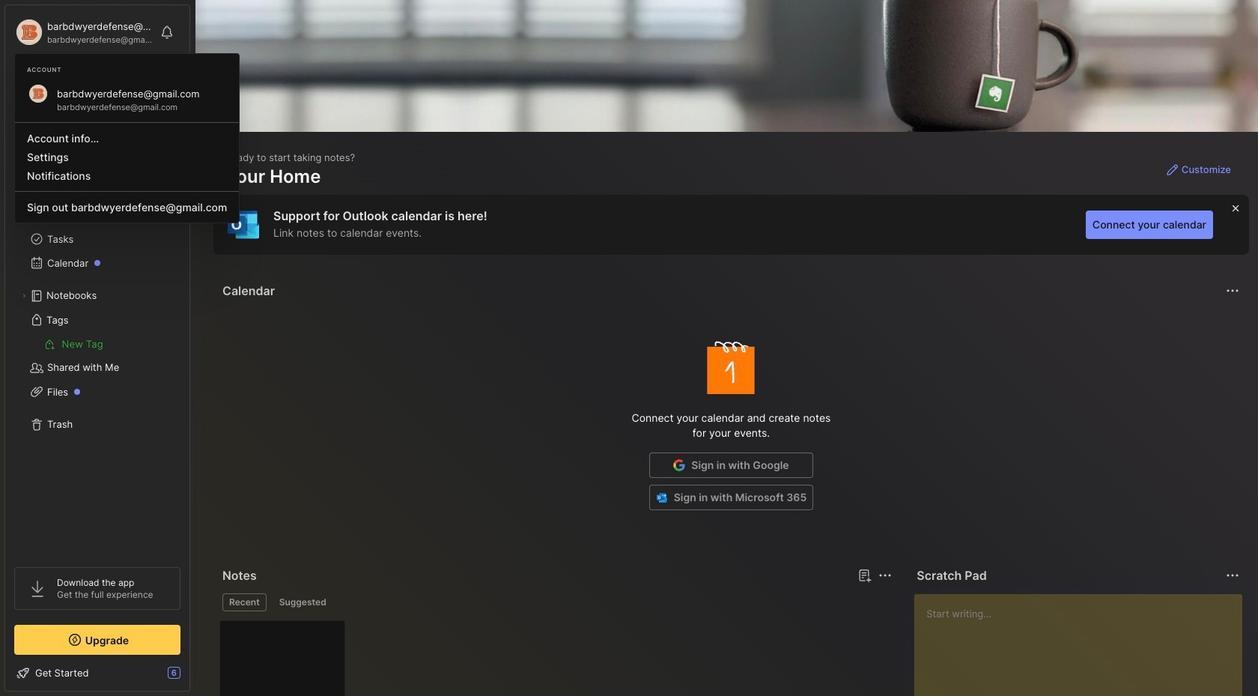 Task type: describe. For each thing, give the bounding box(es) containing it.
1 horizontal spatial more actions image
[[1224, 282, 1242, 300]]

click to collapse image
[[189, 668, 200, 686]]

1 vertical spatial more actions image
[[877, 566, 895, 584]]

Start writing… text field
[[927, 594, 1242, 696]]

tree inside main element
[[5, 146, 190, 554]]

dropdown list menu
[[15, 116, 239, 217]]



Task type: locate. For each thing, give the bounding box(es) containing it.
more actions image
[[1224, 282, 1242, 300], [877, 566, 895, 584]]

0 horizontal spatial tab
[[223, 593, 267, 611]]

1 horizontal spatial tab
[[273, 593, 333, 611]]

tab
[[223, 593, 267, 611], [273, 593, 333, 611]]

tree
[[5, 146, 190, 554]]

expand notebooks image
[[19, 291, 28, 300]]

tab list
[[223, 593, 890, 611]]

none search field inside main element
[[41, 74, 167, 92]]

main element
[[0, 0, 195, 696]]

0 horizontal spatial more actions image
[[877, 566, 895, 584]]

None search field
[[41, 74, 167, 92]]

1 tab from the left
[[223, 593, 267, 611]]

more actions image
[[1224, 566, 1242, 584]]

Search text field
[[41, 76, 167, 91]]

group
[[14, 332, 180, 356]]

Help and Learning task checklist field
[[5, 661, 190, 685]]

0 vertical spatial more actions image
[[1224, 282, 1242, 300]]

group inside main element
[[14, 332, 180, 356]]

2 tab from the left
[[273, 593, 333, 611]]

More actions field
[[1223, 280, 1244, 301], [875, 565, 896, 586], [1223, 565, 1244, 586]]

Account field
[[14, 17, 153, 47]]



Task type: vqa. For each thing, say whether or not it's contained in the screenshot.
Tab
yes



